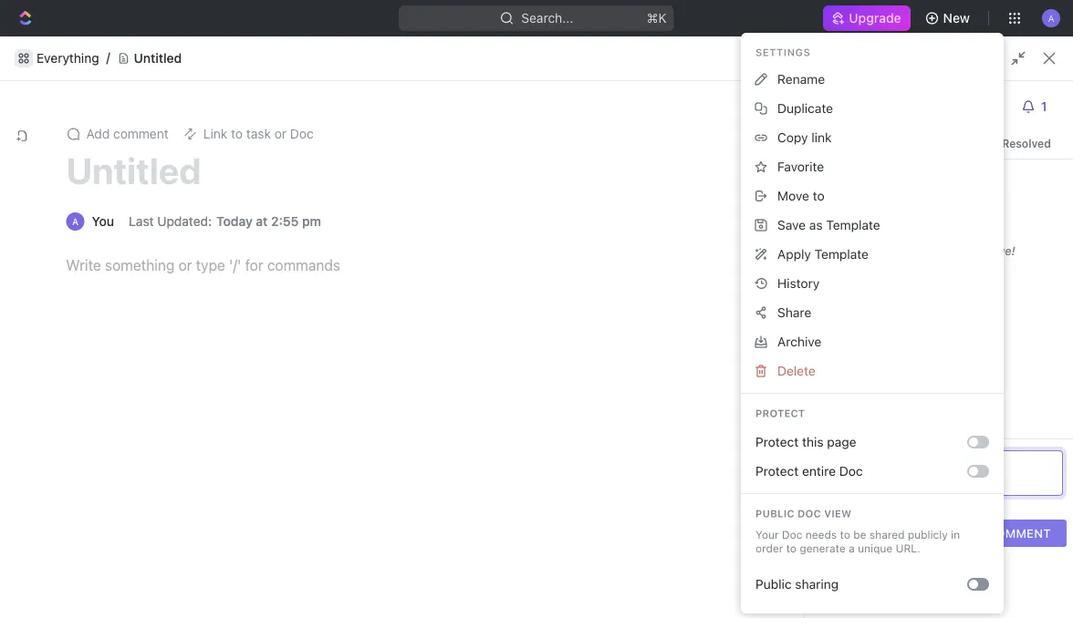 Task type: locate. For each thing, give the bounding box(es) containing it.
to
[[421, 42, 433, 58], [813, 188, 825, 204], [840, 529, 851, 542], [787, 543, 797, 555]]

doc inside new doc "button"
[[1031, 78, 1055, 93]]

do you want to enable browser notifications? enable hide this
[[343, 42, 730, 58]]

untitled up "home" link
[[134, 51, 182, 66]]

1 horizontal spatial new
[[1001, 78, 1028, 93]]

duplicate button
[[749, 94, 997, 123]]

favorited
[[609, 433, 655, 446]]

comments
[[820, 97, 902, 116]]

new inside button
[[944, 10, 970, 26]]

show left apply
[[726, 259, 753, 272]]

share
[[811, 51, 847, 66], [778, 305, 812, 320]]

doc down page
[[840, 464, 863, 479]]

untitled down add comment
[[66, 149, 201, 192]]

1 vertical spatial show
[[707, 433, 734, 446]]

protect down protect this page
[[756, 464, 799, 479]]

1 vertical spatial protect
[[756, 435, 799, 450]]

1 vertical spatial share
[[778, 305, 812, 320]]

doc up needs
[[798, 508, 822, 520]]

your left favorited
[[583, 433, 606, 446]]

recently
[[590, 259, 632, 272]]

protect for protect entire doc
[[756, 464, 799, 479]]

will
[[706, 259, 723, 272], [687, 433, 704, 446]]

you
[[363, 42, 385, 58]]

show left protect this page
[[707, 433, 734, 446]]

1 vertical spatial here.
[[737, 433, 763, 446]]

copy
[[778, 130, 808, 145]]

your
[[564, 259, 587, 272], [583, 433, 606, 446], [756, 529, 779, 542]]

search...
[[522, 10, 574, 26]]

entire
[[802, 464, 836, 479]]

1 vertical spatial template
[[815, 247, 869, 262]]

0 horizontal spatial this
[[708, 42, 730, 58]]

this right "on" at the top right
[[961, 244, 981, 258]]

apply
[[778, 247, 811, 262]]

here. up history
[[756, 259, 782, 272]]

share down history
[[778, 305, 812, 320]]

will right favorited
[[687, 433, 704, 446]]

new up resolved
[[1001, 78, 1028, 93]]

docs
[[306, 78, 336, 93], [44, 185, 75, 200], [677, 259, 703, 272], [658, 433, 684, 446]]

new
[[944, 10, 970, 26], [1001, 78, 1028, 93]]

protect for protect this page
[[756, 435, 799, 450]]

public sharing
[[756, 577, 839, 592]]

show
[[726, 259, 753, 272], [707, 433, 734, 446]]

generate
[[800, 543, 846, 555]]

protect
[[756, 408, 805, 420], [756, 435, 799, 450], [756, 464, 799, 479]]

1 vertical spatial your
[[583, 433, 606, 446]]

history button
[[749, 269, 997, 299]]

2 public from the top
[[756, 577, 792, 592]]

0 vertical spatial your
[[564, 259, 587, 272]]

this
[[708, 42, 730, 58], [961, 244, 981, 258], [802, 435, 824, 450]]

template up "no"
[[827, 218, 881, 233]]

rename button
[[749, 65, 997, 94]]

0 vertical spatial public
[[756, 508, 795, 520]]

archive button
[[749, 328, 997, 357]]

your for your recently opened docs will show here.
[[564, 259, 587, 272]]

share inside button
[[778, 305, 812, 320]]

here. up 'protect entire doc'
[[737, 433, 763, 446]]

doc up resolved
[[1031, 78, 1055, 93]]

3 protect from the top
[[756, 464, 799, 479]]

1 protect from the top
[[756, 408, 805, 420]]

unique
[[858, 543, 893, 555]]

2 protect from the top
[[756, 435, 799, 450]]

to right move
[[813, 188, 825, 204]]

1 vertical spatial public
[[756, 577, 792, 592]]

0 vertical spatial new
[[944, 10, 970, 26]]

hide
[[677, 42, 705, 58]]

move to
[[778, 188, 825, 204]]

share up rename
[[811, 51, 847, 66]]

doc
[[1031, 78, 1055, 93], [840, 464, 863, 479], [798, 508, 822, 520], [782, 529, 803, 542]]

public doc view your doc needs to be shared publicly in order to generate a unique url.
[[756, 508, 960, 555]]

1 horizontal spatial this
[[802, 435, 824, 450]]

browser
[[481, 42, 529, 58]]

protect up protect this page
[[756, 408, 805, 420]]

url.
[[896, 543, 921, 555]]

0 horizontal spatial new
[[944, 10, 970, 26]]

favorite
[[778, 159, 824, 174]]

2:55
[[271, 214, 299, 229]]

home
[[44, 123, 79, 138]]

new inside "button"
[[1001, 78, 1028, 93]]

public down the order
[[756, 577, 792, 592]]

new right the upgrade
[[944, 10, 970, 26]]

this left page
[[802, 435, 824, 450]]

delete button
[[749, 357, 997, 386]]

duplicate
[[778, 101, 834, 116]]

here.
[[756, 259, 782, 272], [737, 433, 763, 446]]

pm
[[302, 214, 321, 229]]

will right opened
[[706, 259, 723, 272]]

0 horizontal spatial will
[[687, 433, 704, 446]]

0 vertical spatial will
[[706, 259, 723, 272]]

this right hide
[[708, 42, 730, 58]]

your up the order
[[756, 529, 779, 542]]

to right the want
[[421, 42, 433, 58]]

1 vertical spatial new
[[1001, 78, 1028, 93]]

enable
[[627, 42, 668, 58]]

comments
[[883, 244, 941, 258]]

in
[[951, 529, 960, 542]]

your inside "public doc view your doc needs to be shared publicly in order to generate a unique url."
[[756, 529, 779, 542]]

2 vertical spatial your
[[756, 529, 779, 542]]

last
[[129, 214, 154, 229]]

your left recently
[[564, 259, 587, 272]]

template down save as template
[[815, 247, 869, 262]]

favorite button
[[749, 152, 997, 182]]

upgrade link
[[824, 5, 911, 31]]

save
[[778, 218, 806, 233]]

0 vertical spatial this
[[708, 42, 730, 58]]

0 vertical spatial untitled
[[134, 51, 182, 66]]

untitled
[[134, 51, 182, 66], [66, 149, 201, 192]]

1 public from the top
[[756, 508, 795, 520]]

0 vertical spatial share
[[811, 51, 847, 66]]

public
[[756, 508, 795, 520], [756, 577, 792, 592]]

new for new
[[944, 10, 970, 26]]

protect up 'protect entire doc'
[[756, 435, 799, 450]]

upgrade
[[849, 10, 902, 26]]

your for your favorited docs will show here.
[[583, 433, 606, 446]]

notifications?
[[533, 42, 614, 58]]

move
[[778, 188, 810, 204]]

to inside button
[[813, 188, 825, 204]]

today
[[216, 214, 253, 229]]

0 vertical spatial protect
[[756, 408, 805, 420]]

1 horizontal spatial will
[[706, 259, 723, 272]]

template
[[827, 218, 881, 233], [815, 247, 869, 262]]

sharing
[[795, 577, 839, 592]]

enable
[[437, 42, 477, 58]]

public up the order
[[756, 508, 795, 520]]

1 vertical spatial this
[[961, 244, 981, 258]]

public inside "public doc view your doc needs to be shared publicly in order to generate a unique url."
[[756, 508, 795, 520]]

2 vertical spatial protect
[[756, 464, 799, 479]]

0 vertical spatial template
[[827, 218, 881, 233]]

2 vertical spatial this
[[802, 435, 824, 450]]



Task type: describe. For each thing, give the bounding box(es) containing it.
add
[[86, 126, 110, 141]]

share button
[[749, 299, 997, 328]]

last updated: today at 2:55 pm
[[129, 214, 321, 229]]

everything link
[[37, 51, 99, 66]]

needs
[[806, 529, 837, 542]]

add comment
[[86, 126, 169, 141]]

history
[[778, 276, 820, 291]]

2 horizontal spatial this
[[961, 244, 981, 258]]

apply template button
[[749, 240, 997, 269]]

new button
[[918, 4, 981, 33]]

1 vertical spatial will
[[687, 433, 704, 446]]

copy link button
[[749, 123, 997, 152]]

protect entire doc
[[756, 464, 863, 479]]

dashboards
[[44, 216, 115, 231]]

comment
[[988, 527, 1052, 541]]

link
[[812, 130, 832, 145]]

do
[[343, 42, 360, 58]]

new for new doc
[[1001, 78, 1028, 93]]

protect for protect
[[756, 408, 805, 420]]

to right the order
[[787, 543, 797, 555]]

updated:
[[157, 214, 212, 229]]

⌘k
[[647, 10, 667, 26]]

copy link
[[778, 130, 832, 145]]

0 vertical spatial show
[[726, 259, 753, 272]]

no
[[864, 244, 880, 258]]

apply template
[[778, 247, 869, 262]]

new doc
[[1001, 78, 1055, 93]]

comment
[[113, 126, 169, 141]]

docs link
[[7, 178, 265, 207]]

settings
[[756, 47, 811, 58]]

comment button
[[972, 520, 1067, 548]]

rename
[[778, 72, 825, 87]]

view
[[825, 508, 852, 520]]

be
[[854, 529, 867, 542]]

open
[[828, 137, 857, 150]]

your recently opened docs will show here.
[[564, 259, 782, 272]]

move to button
[[749, 182, 997, 211]]

publicly
[[908, 529, 948, 542]]

sidebar navigation
[[0, 64, 273, 619]]

page!
[[984, 244, 1016, 258]]

save as template button
[[749, 211, 997, 240]]

no comments on this page!
[[864, 244, 1016, 258]]

inbox link
[[7, 147, 265, 176]]

save as template
[[778, 218, 881, 233]]

inbox
[[44, 154, 76, 169]]

at
[[256, 214, 268, 229]]

dashboards link
[[7, 209, 265, 238]]

your favorited docs will show here.
[[583, 433, 763, 446]]

0 vertical spatial here.
[[756, 259, 782, 272]]

home link
[[7, 116, 265, 145]]

resolved
[[1002, 137, 1051, 150]]

public for public sharing
[[756, 577, 792, 592]]

to left be
[[840, 529, 851, 542]]

opened
[[635, 259, 674, 272]]

doc up the order
[[782, 529, 803, 542]]

public for public doc view your doc needs to be shared publicly in order to generate a unique url.
[[756, 508, 795, 520]]

order
[[756, 543, 783, 555]]

protect this page
[[756, 435, 857, 450]]

archive
[[778, 335, 822, 350]]

shared
[[870, 529, 905, 542]]

everything
[[37, 51, 99, 66]]

move to button
[[749, 182, 997, 211]]

docs inside 'link'
[[44, 185, 75, 200]]

on
[[944, 244, 958, 258]]

new doc button
[[990, 71, 1066, 100]]

page
[[827, 435, 857, 450]]

as
[[810, 218, 823, 233]]

a
[[849, 543, 855, 555]]

want
[[389, 42, 418, 58]]

delete
[[778, 364, 816, 379]]

1 vertical spatial untitled
[[66, 149, 201, 192]]



Task type: vqa. For each thing, say whether or not it's contained in the screenshot.
Items
no



